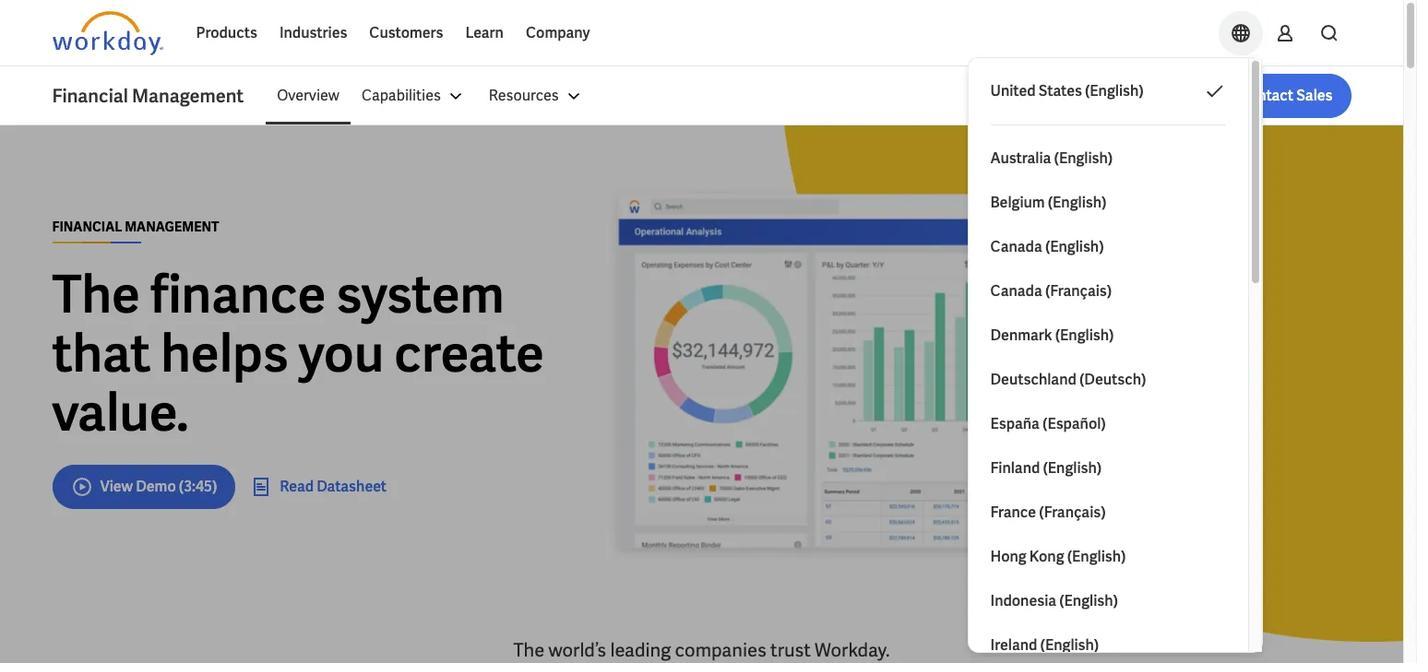 Task type: vqa. For each thing, say whether or not it's contained in the screenshot.
Am inside Wednesday, November 29, 2023 11:00 AM PT | 1:00 PM ET
no



Task type: describe. For each thing, give the bounding box(es) containing it.
trust
[[771, 639, 811, 663]]

company button
[[515, 11, 601, 55]]

products button
[[185, 11, 268, 55]]

overview
[[277, 86, 339, 105]]

view demo (3:45) link
[[52, 465, 236, 509]]

sales
[[1297, 86, 1333, 105]]

create
[[394, 320, 544, 387]]

the for the finance system that helps you create value.
[[52, 261, 140, 328]]

you
[[299, 320, 384, 387]]

financial management
[[52, 218, 219, 235]]

(3:45)
[[179, 477, 217, 496]]

management
[[132, 84, 244, 108]]

the for the world's leading companies trust workday.
[[513, 639, 545, 663]]

resources
[[489, 86, 559, 105]]

resources button
[[478, 74, 596, 118]]

financial management link
[[52, 83, 266, 109]]

learn button
[[454, 11, 515, 55]]

leading
[[610, 639, 671, 663]]

industries
[[279, 23, 347, 42]]

read datasheet link
[[250, 476, 387, 498]]

management
[[125, 218, 219, 235]]

financial
[[52, 218, 122, 235]]

helps
[[161, 320, 288, 387]]

financial management operational analysis dashboard showing operating expense by cost center and p&l by quarter. image
[[606, 185, 1196, 563]]

workday.
[[815, 639, 890, 663]]

companies
[[675, 639, 767, 663]]

united states (english) image
[[1204, 80, 1226, 102]]

datasheet
[[317, 477, 387, 496]]

industries button
[[268, 11, 358, 55]]

that
[[52, 320, 151, 387]]

world's
[[549, 639, 606, 663]]



Task type: locate. For each thing, give the bounding box(es) containing it.
the finance system that helps you create value.
[[52, 261, 544, 446]]

0 vertical spatial the
[[52, 261, 140, 328]]

the left world's
[[513, 639, 545, 663]]

financial
[[52, 84, 128, 108]]

the
[[52, 261, 140, 328], [513, 639, 545, 663]]

view demo (3:45)
[[100, 477, 217, 496]]

the down financial
[[52, 261, 140, 328]]

demo
[[136, 477, 176, 496]]

menu containing overview
[[266, 74, 596, 118]]

list
[[266, 74, 1351, 118]]

capabilities button
[[351, 74, 478, 118]]

the world's leading companies trust workday.
[[513, 639, 890, 663]]

contact sales link
[[1221, 74, 1351, 118]]

financial management
[[52, 84, 244, 108]]

contact
[[1239, 86, 1294, 105]]

contact sales
[[1239, 86, 1333, 105]]

read
[[280, 477, 314, 496]]

go to the homepage image
[[52, 11, 163, 55]]

view
[[100, 477, 133, 496]]

customers
[[369, 23, 443, 42]]

1 vertical spatial the
[[513, 639, 545, 663]]

customers button
[[358, 11, 454, 55]]

capabilities
[[362, 86, 441, 105]]

menu
[[266, 74, 596, 118]]

1 horizontal spatial the
[[513, 639, 545, 663]]

products
[[196, 23, 257, 42]]

overview link
[[266, 74, 351, 118]]

the inside the finance system that helps you create value.
[[52, 261, 140, 328]]

list containing overview
[[266, 74, 1351, 118]]

company
[[526, 23, 590, 42]]

learn
[[465, 23, 504, 42]]

0 horizontal spatial the
[[52, 261, 140, 328]]

finance
[[150, 261, 326, 328]]

value.
[[52, 379, 189, 446]]

system
[[336, 261, 504, 328]]

read datasheet
[[280, 477, 387, 496]]



